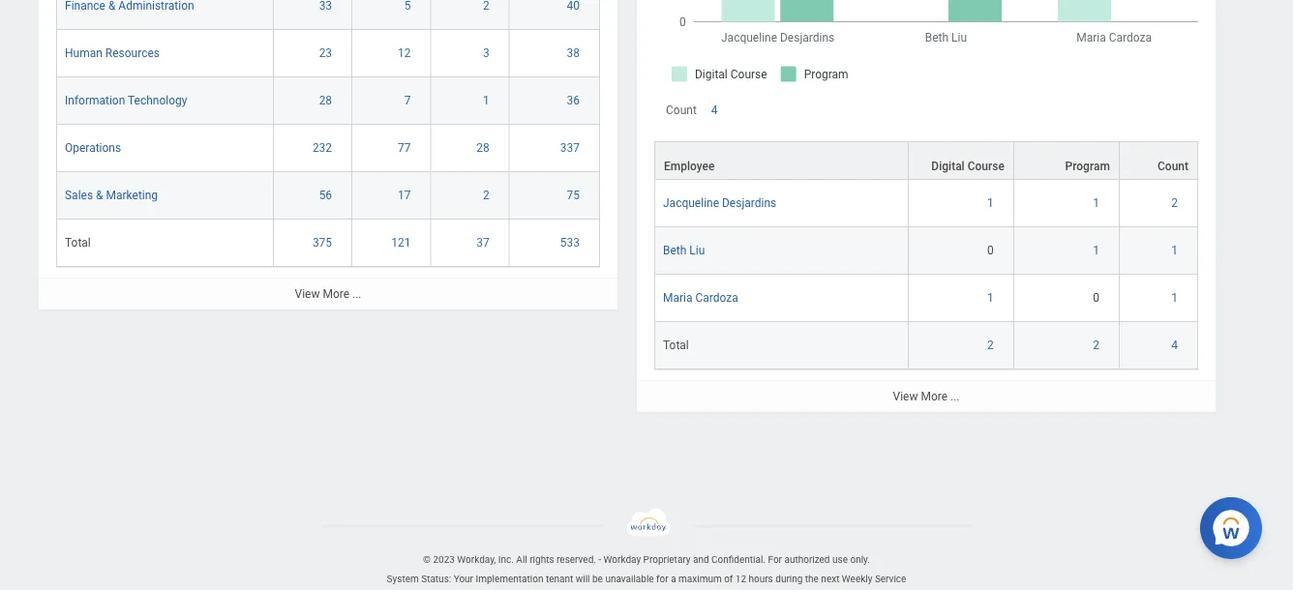 Task type: vqa. For each thing, say whether or not it's contained in the screenshot.
2
yes



Task type: describe. For each thing, give the bounding box(es) containing it.
jacqueline
[[663, 197, 720, 210]]

desjardins
[[723, 197, 777, 210]]

row containing sales & marketing
[[56, 173, 600, 220]]

of
[[725, 574, 733, 586]]

37 button
[[477, 236, 493, 251]]

1 horizontal spatial 4 button
[[1172, 338, 1182, 354]]

232
[[313, 142, 332, 155]]

employee button
[[656, 143, 908, 179]]

12 inside © 2023 workday, inc. all rights reserved. - workday proprietary and confidential. for authorized use only. system status: your implementation tenant will be unavailable for a maximum of 12 hours during the next weekly service
[[736, 574, 747, 586]]

533
[[561, 237, 580, 250]]

row containing employee
[[655, 142, 1199, 180]]

row containing jacqueline desjardins
[[655, 180, 1199, 228]]

weekly
[[842, 574, 873, 586]]

75
[[567, 189, 580, 203]]

and
[[693, 555, 710, 567]]

digital course button
[[909, 143, 1014, 179]]

row containing human resources
[[56, 30, 600, 78]]

operations
[[65, 142, 121, 155]]

beth
[[663, 244, 687, 258]]

implementation
[[476, 574, 544, 586]]

&
[[96, 189, 103, 203]]

be
[[593, 574, 603, 586]]

your
[[454, 574, 474, 586]]

row containing information technology
[[56, 78, 600, 125]]

more for the 'worker skills band' element
[[323, 288, 350, 301]]

3 button
[[483, 46, 493, 61]]

workday,
[[457, 555, 496, 567]]

view more ... for my teams enrolled courses element
[[893, 391, 960, 404]]

count button
[[1120, 143, 1198, 179]]

375
[[313, 237, 332, 250]]

program button
[[1015, 143, 1120, 179]]

28 for the left 28 button
[[319, 94, 332, 108]]

service
[[875, 574, 907, 586]]

view more ... link for the 'worker skills band' element
[[39, 278, 618, 310]]

information technology link
[[65, 90, 187, 108]]

unavailable
[[606, 574, 654, 586]]

sales & marketing link
[[65, 185, 158, 203]]

533 button
[[561, 236, 583, 251]]

human
[[65, 47, 103, 60]]

human resources link
[[65, 43, 160, 60]]

sales
[[65, 189, 93, 203]]

system
[[387, 574, 419, 586]]

© 2023 workday, inc. all rights reserved. - workday proprietary and confidential. for authorized use only. system status: your implementation tenant will be unavailable for a maximum of 12 hours during the next weekly service
[[378, 555, 916, 591]]

authorized
[[785, 555, 831, 567]]

375 button
[[313, 236, 335, 251]]

77 button
[[398, 141, 414, 156]]

3
[[483, 47, 490, 60]]

337 button
[[561, 141, 583, 156]]

4 for the top the 4 button
[[712, 104, 718, 117]]

17
[[398, 189, 411, 203]]

status:
[[422, 574, 452, 586]]

38 button
[[567, 46, 583, 61]]

... for view more ... link for my teams enrolled courses element
[[951, 391, 960, 404]]

23 button
[[319, 46, 335, 61]]

jacqueline desjardins
[[663, 197, 777, 210]]

total element for 2
[[663, 335, 689, 353]]

©
[[423, 555, 431, 567]]

the
[[806, 574, 819, 586]]

12 button
[[398, 46, 414, 61]]

human resources
[[65, 47, 160, 60]]

beth liu
[[663, 244, 705, 258]]

56 button
[[319, 188, 335, 204]]

total element for 375
[[65, 233, 91, 250]]

digital course
[[932, 160, 1005, 174]]

17 button
[[398, 188, 414, 204]]

information technology
[[65, 94, 187, 108]]

maria cardoza link
[[663, 288, 739, 305]]

only.
[[851, 555, 871, 567]]

for
[[768, 555, 783, 567]]

28 for 28 button to the right
[[477, 142, 490, 155]]

total for 2
[[663, 339, 689, 353]]



Task type: locate. For each thing, give the bounding box(es) containing it.
0 vertical spatial count
[[666, 104, 697, 117]]

12 up 7
[[398, 47, 411, 60]]

total down sales
[[65, 237, 91, 250]]

program
[[1066, 160, 1111, 174]]

36
[[567, 94, 580, 108]]

more for my teams enrolled courses element
[[921, 391, 948, 404]]

view more ... for the 'worker skills band' element
[[295, 288, 362, 301]]

0
[[988, 244, 995, 258], [1094, 292, 1100, 305]]

36 button
[[567, 93, 583, 109]]

view for the 'worker skills band' element view more ... link
[[295, 288, 320, 301]]

37
[[477, 237, 490, 250]]

total element inside my teams enrolled courses element
[[663, 335, 689, 353]]

total element down sales
[[65, 233, 91, 250]]

all
[[517, 555, 528, 567]]

footer
[[0, 509, 1294, 591]]

0 horizontal spatial 4
[[712, 104, 718, 117]]

proprietary
[[644, 555, 691, 567]]

maria
[[663, 292, 693, 305]]

total for 375
[[65, 237, 91, 250]]

view for view more ... link for my teams enrolled courses element
[[893, 391, 919, 404]]

0 horizontal spatial 0 button
[[988, 243, 997, 259]]

1 horizontal spatial view
[[893, 391, 919, 404]]

row containing operations
[[56, 125, 600, 173]]

28
[[319, 94, 332, 108], [477, 142, 490, 155]]

will
[[576, 574, 590, 586]]

a
[[671, 574, 677, 586]]

... for the 'worker skills band' element view more ... link
[[353, 288, 362, 301]]

28 button down 23 button
[[319, 93, 335, 109]]

0 vertical spatial view more ...
[[295, 288, 362, 301]]

4 for rightmost the 4 button
[[1172, 339, 1179, 353]]

more inside the 'worker skills band' element
[[323, 288, 350, 301]]

view inside my teams enrolled courses element
[[893, 391, 919, 404]]

121 button
[[391, 236, 414, 251]]

1 vertical spatial view more ... link
[[637, 381, 1216, 413]]

0 vertical spatial view more ... link
[[39, 278, 618, 310]]

1 vertical spatial total
[[663, 339, 689, 353]]

1 vertical spatial 0
[[1094, 292, 1100, 305]]

-
[[599, 555, 602, 567]]

view
[[295, 288, 320, 301], [893, 391, 919, 404]]

view more ... inside my teams enrolled courses element
[[893, 391, 960, 404]]

row containing beth liu
[[655, 228, 1199, 275]]

1 horizontal spatial view more ...
[[893, 391, 960, 404]]

1 horizontal spatial count
[[1158, 160, 1189, 174]]

maria cardoza
[[663, 292, 739, 305]]

row containing maria cardoza
[[655, 275, 1199, 323]]

1 vertical spatial total element
[[663, 335, 689, 353]]

12 inside button
[[398, 47, 411, 60]]

1 vertical spatial 0 button
[[1094, 291, 1103, 306]]

next
[[822, 574, 840, 586]]

1 vertical spatial 28
[[477, 142, 490, 155]]

28 button
[[319, 93, 335, 109], [477, 141, 493, 156]]

maximum
[[679, 574, 722, 586]]

total inside my teams enrolled courses element
[[663, 339, 689, 353]]

resources
[[105, 47, 160, 60]]

information
[[65, 94, 125, 108]]

337
[[561, 142, 580, 155]]

view more ... inside the 'worker skills band' element
[[295, 288, 362, 301]]

0 vertical spatial 28 button
[[319, 93, 335, 109]]

1 vertical spatial 12
[[736, 574, 747, 586]]

0 horizontal spatial 12
[[398, 47, 411, 60]]

row
[[56, 0, 600, 30], [56, 30, 600, 78], [56, 78, 600, 125], [56, 125, 600, 173], [655, 142, 1199, 180], [56, 173, 600, 220], [655, 180, 1199, 228], [56, 220, 600, 268], [655, 228, 1199, 275], [655, 275, 1199, 323], [655, 323, 1199, 370]]

0 vertical spatial 4
[[712, 104, 718, 117]]

0 vertical spatial 28
[[319, 94, 332, 108]]

12 right of
[[736, 574, 747, 586]]

workday
[[604, 555, 641, 567]]

0 horizontal spatial 28
[[319, 94, 332, 108]]

23
[[319, 47, 332, 60]]

cardoza
[[696, 292, 739, 305]]

0 horizontal spatial view
[[295, 288, 320, 301]]

0 horizontal spatial total element
[[65, 233, 91, 250]]

0 horizontal spatial 0
[[988, 244, 995, 258]]

operations link
[[65, 138, 121, 155]]

2 inside the 'worker skills band' element
[[483, 189, 490, 203]]

0 horizontal spatial more
[[323, 288, 350, 301]]

inc.
[[499, 555, 514, 567]]

0 vertical spatial more
[[323, 288, 350, 301]]

1 vertical spatial 4 button
[[1172, 338, 1182, 354]]

7
[[405, 94, 411, 108]]

75 button
[[567, 188, 583, 204]]

0 horizontal spatial 4 button
[[712, 103, 721, 118]]

1 horizontal spatial view more ... link
[[637, 381, 1216, 413]]

1 horizontal spatial total element
[[663, 335, 689, 353]]

1 vertical spatial 28 button
[[477, 141, 493, 156]]

0 horizontal spatial view more ...
[[295, 288, 362, 301]]

1 vertical spatial view more ...
[[893, 391, 960, 404]]

total down 'maria'
[[663, 339, 689, 353]]

77
[[398, 142, 411, 155]]

1 horizontal spatial total
[[663, 339, 689, 353]]

marketing
[[106, 189, 158, 203]]

7 button
[[405, 93, 414, 109]]

technology
[[128, 94, 187, 108]]

1 horizontal spatial 12
[[736, 574, 747, 586]]

12
[[398, 47, 411, 60], [736, 574, 747, 586]]

0 horizontal spatial count
[[666, 104, 697, 117]]

confidential.
[[712, 555, 766, 567]]

for
[[657, 574, 669, 586]]

count inside popup button
[[1158, 160, 1189, 174]]

... inside the 'worker skills band' element
[[353, 288, 362, 301]]

2023
[[433, 555, 455, 567]]

sales & marketing
[[65, 189, 158, 203]]

view more ... link for my teams enrolled courses element
[[637, 381, 1216, 413]]

1 vertical spatial count
[[1158, 160, 1189, 174]]

0 horizontal spatial view more ... link
[[39, 278, 618, 310]]

beth liu link
[[663, 240, 705, 258]]

1 horizontal spatial 28 button
[[477, 141, 493, 156]]

rights
[[530, 555, 555, 567]]

0 vertical spatial 0 button
[[988, 243, 997, 259]]

course
[[968, 160, 1005, 174]]

... inside my teams enrolled courses element
[[951, 391, 960, 404]]

jacqueline desjardins link
[[663, 193, 777, 210]]

1 horizontal spatial 0
[[1094, 292, 1100, 305]]

tenant
[[546, 574, 574, 586]]

my teams enrolled courses element
[[637, 0, 1216, 413]]

28 right 77 button
[[477, 142, 490, 155]]

0 vertical spatial total element
[[65, 233, 91, 250]]

1 horizontal spatial 0 button
[[1094, 291, 1103, 306]]

count
[[666, 104, 697, 117], [1158, 160, 1189, 174]]

0 vertical spatial 0
[[988, 244, 995, 258]]

footer containing © 2023 workday, inc. all rights reserved. - workday proprietary and confidential. for authorized use only. system status: your implementation tenant will be unavailable for a maximum of 12 hours during the next weekly service
[[0, 509, 1294, 591]]

56
[[319, 189, 332, 203]]

employee
[[664, 160, 715, 174]]

121
[[391, 237, 411, 250]]

1 horizontal spatial more
[[921, 391, 948, 404]]

0 horizontal spatial ...
[[353, 288, 362, 301]]

1 inside the 'worker skills band' element
[[483, 94, 490, 108]]

use
[[833, 555, 848, 567]]

0 vertical spatial total
[[65, 237, 91, 250]]

38
[[567, 47, 580, 60]]

view inside the 'worker skills band' element
[[295, 288, 320, 301]]

4
[[712, 104, 718, 117], [1172, 339, 1179, 353]]

1 vertical spatial more
[[921, 391, 948, 404]]

hours
[[749, 574, 774, 586]]

view more ...
[[295, 288, 362, 301], [893, 391, 960, 404]]

count up employee
[[666, 104, 697, 117]]

1 horizontal spatial ...
[[951, 391, 960, 404]]

1 horizontal spatial 4
[[1172, 339, 1179, 353]]

0 vertical spatial ...
[[353, 288, 362, 301]]

count right program
[[1158, 160, 1189, 174]]

worker skills band element
[[39, 0, 618, 310]]

total inside the 'worker skills band' element
[[65, 237, 91, 250]]

total element down 'maria'
[[663, 335, 689, 353]]

0 vertical spatial 4 button
[[712, 103, 721, 118]]

28 down 23 button
[[319, 94, 332, 108]]

0 vertical spatial 12
[[398, 47, 411, 60]]

liu
[[690, 244, 705, 258]]

...
[[353, 288, 362, 301], [951, 391, 960, 404]]

0 horizontal spatial total
[[65, 237, 91, 250]]

total element
[[65, 233, 91, 250], [663, 335, 689, 353]]

reserved.
[[557, 555, 597, 567]]

total element inside the 'worker skills band' element
[[65, 233, 91, 250]]

1 button
[[483, 93, 493, 109], [988, 196, 997, 211], [1094, 196, 1103, 211], [1094, 243, 1103, 259], [1172, 243, 1182, 259], [988, 291, 997, 306], [1172, 291, 1182, 306]]

28 button right 77 button
[[477, 141, 493, 156]]

0 vertical spatial view
[[295, 288, 320, 301]]

1 vertical spatial view
[[893, 391, 919, 404]]

more inside my teams enrolled courses element
[[921, 391, 948, 404]]

digital
[[932, 160, 965, 174]]

during
[[776, 574, 803, 586]]

0 horizontal spatial 28 button
[[319, 93, 335, 109]]

more
[[323, 288, 350, 301], [921, 391, 948, 404]]

232 button
[[313, 141, 335, 156]]

1 vertical spatial 4
[[1172, 339, 1179, 353]]

1 vertical spatial ...
[[951, 391, 960, 404]]

1 horizontal spatial 28
[[477, 142, 490, 155]]

2 button
[[483, 188, 493, 204], [1172, 196, 1182, 211], [988, 338, 997, 354], [1094, 338, 1103, 354]]

4 button
[[712, 103, 721, 118], [1172, 338, 1182, 354]]



